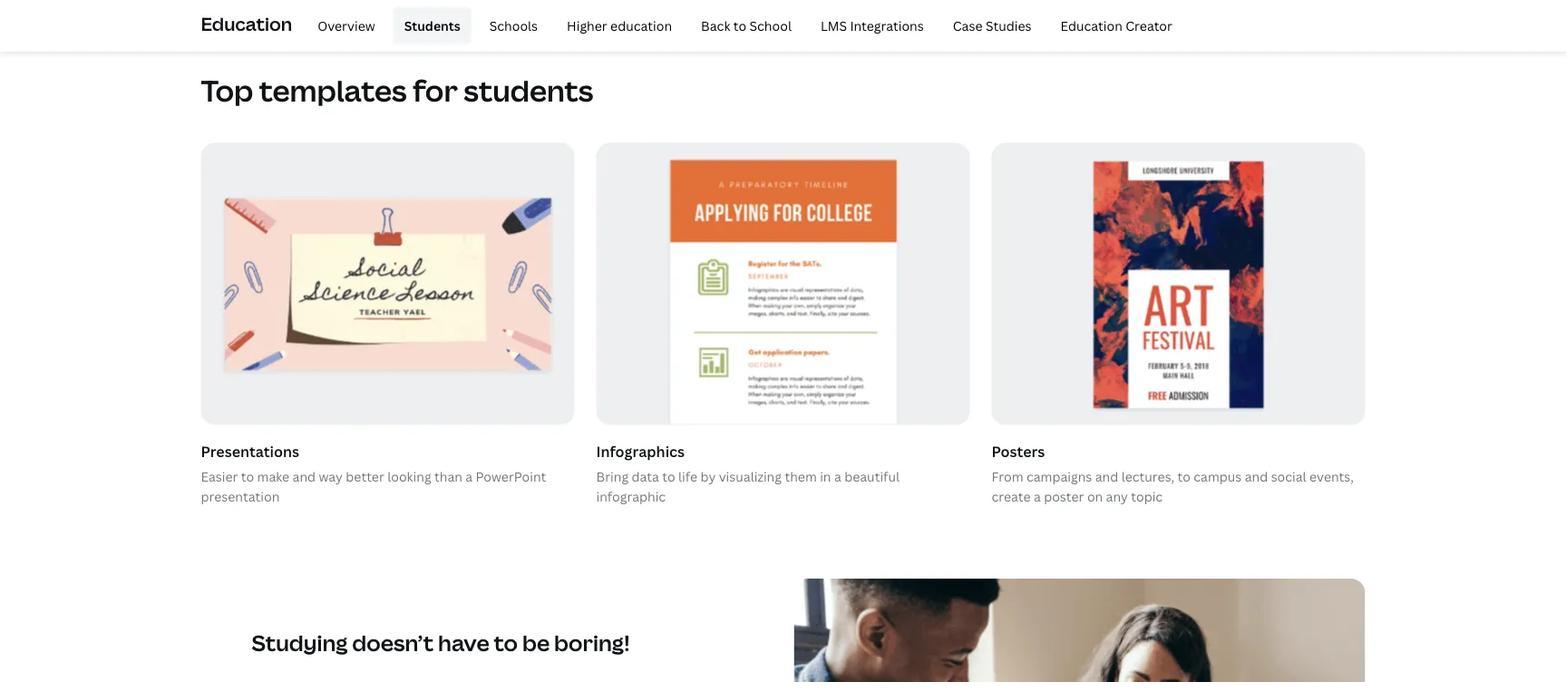 Task type: locate. For each thing, give the bounding box(es) containing it.
posters
[[992, 441, 1045, 461]]

presentations
[[201, 441, 299, 461]]

a inside easier to make and way better looking than a powerpoint presentation
[[466, 468, 473, 485]]

to right back
[[734, 17, 747, 34]]

to inside easier to make and way better looking than a powerpoint presentation
[[241, 468, 254, 485]]

case studies link
[[942, 7, 1043, 44]]

to left "be"
[[494, 628, 518, 658]]

students
[[404, 17, 461, 34]]

lms integrations
[[821, 17, 924, 34]]

from campaigns and lectures, to campus and social events, create a poster on any topic
[[992, 468, 1354, 505]]

campaigns
[[1027, 468, 1093, 485]]

0 horizontal spatial education
[[201, 11, 292, 36]]

and left way
[[293, 468, 316, 485]]

0 horizontal spatial a
[[466, 468, 473, 485]]

to up the presentation
[[241, 468, 254, 485]]

1 horizontal spatial a
[[835, 468, 842, 485]]

2 horizontal spatial and
[[1245, 468, 1269, 485]]

and up any
[[1096, 468, 1119, 485]]

on
[[1088, 488, 1103, 505]]

menu bar
[[300, 7, 1184, 44]]

create
[[992, 488, 1031, 505]]

education for education creator
[[1061, 17, 1123, 34]]

education creator link
[[1050, 7, 1184, 44]]

lectures,
[[1122, 468, 1175, 485]]

to inside from campaigns and lectures, to campus and social events, create a poster on any topic
[[1178, 468, 1191, 485]]

education left creator
[[1061, 17, 1123, 34]]

education
[[611, 17, 672, 34]]

1 and from the left
[[293, 468, 316, 485]]

a right create
[[1034, 488, 1041, 505]]

campus
[[1194, 468, 1242, 485]]

studying
[[252, 628, 348, 658]]

to left campus
[[1178, 468, 1191, 485]]

back to school
[[701, 17, 792, 34]]

life
[[679, 468, 698, 485]]

to inside bring data to life by visualizing them in a beautiful infographic
[[663, 468, 676, 485]]

visualizing
[[719, 468, 782, 485]]

2 horizontal spatial a
[[1034, 488, 1041, 505]]

education up top
[[201, 11, 292, 36]]

to inside back to school link
[[734, 17, 747, 34]]

studies
[[986, 17, 1032, 34]]

schools link
[[479, 7, 549, 44]]

0 horizontal spatial and
[[293, 468, 316, 485]]

a right than
[[466, 468, 473, 485]]

education for education
[[201, 11, 292, 36]]

1 horizontal spatial education
[[1061, 17, 1123, 34]]

a right in
[[835, 468, 842, 485]]

education inside menu bar
[[1061, 17, 1123, 34]]

powerpoint
[[476, 468, 546, 485]]

to
[[734, 17, 747, 34], [241, 468, 254, 485], [663, 468, 676, 485], [1178, 468, 1191, 485], [494, 628, 518, 658]]

student infographic image
[[597, 144, 969, 424]]

bring
[[596, 468, 629, 485]]

a inside bring data to life by visualizing them in a beautiful infographic
[[835, 468, 842, 485]]

case
[[953, 17, 983, 34]]

1 horizontal spatial and
[[1096, 468, 1119, 485]]

a
[[466, 468, 473, 485], [835, 468, 842, 485], [1034, 488, 1041, 505]]

2 and from the left
[[1096, 468, 1119, 485]]

overview link
[[307, 7, 386, 44]]

top templates for students
[[201, 70, 594, 110]]

education
[[201, 11, 292, 36], [1061, 17, 1123, 34]]

presentation
[[201, 488, 280, 505]]

to left the 'life'
[[663, 468, 676, 485]]

and left social
[[1245, 468, 1269, 485]]

than
[[435, 468, 463, 485]]

menu bar containing overview
[[300, 7, 1184, 44]]

back to school link
[[690, 7, 803, 44]]

have
[[438, 628, 490, 658]]

from
[[992, 468, 1024, 485]]

and
[[293, 468, 316, 485], [1096, 468, 1119, 485], [1245, 468, 1269, 485]]



Task type: vqa. For each thing, say whether or not it's contained in the screenshot.
Blue Yellow Good Idea Presentation (4:3) Presentation by Andra Nizam Creative
no



Task type: describe. For each thing, give the bounding box(es) containing it.
and inside easier to make and way better looking than a powerpoint presentation
[[293, 468, 316, 485]]

higher education link
[[556, 7, 683, 44]]

3 and from the left
[[1245, 468, 1269, 485]]

higher education
[[567, 17, 672, 34]]

lms
[[821, 17, 847, 34]]

events,
[[1310, 468, 1354, 485]]

make
[[257, 468, 290, 485]]

a for presentations
[[466, 468, 473, 485]]

school
[[750, 17, 792, 34]]

overview
[[318, 17, 375, 34]]

boring!
[[554, 628, 630, 658]]

top
[[201, 70, 253, 110]]

them
[[785, 468, 817, 485]]

a for infographics
[[835, 468, 842, 485]]

easier
[[201, 468, 238, 485]]

be
[[522, 628, 550, 658]]

for
[[413, 70, 458, 110]]

lms integrations link
[[810, 7, 935, 44]]

doesn't
[[352, 628, 434, 658]]

better
[[346, 468, 384, 485]]

schools
[[490, 17, 538, 34]]

studying doesn't have to be boring!
[[252, 628, 630, 658]]

integrations
[[850, 17, 924, 34]]

creator
[[1126, 17, 1173, 34]]

back
[[701, 17, 731, 34]]

student presentation image
[[202, 144, 574, 424]]

case studies
[[953, 17, 1032, 34]]

higher
[[567, 17, 608, 34]]

looking
[[388, 468, 432, 485]]

in
[[820, 468, 831, 485]]

data
[[632, 468, 659, 485]]

way
[[319, 468, 343, 485]]

education creator
[[1061, 17, 1173, 34]]

infographics
[[596, 441, 685, 461]]

any
[[1106, 488, 1129, 505]]

a inside from campaigns and lectures, to campus and social events, create a poster on any topic
[[1034, 488, 1041, 505]]

students link
[[393, 7, 471, 44]]

student poster image
[[993, 144, 1365, 424]]

by
[[701, 468, 716, 485]]

templates
[[259, 70, 407, 110]]

social
[[1272, 468, 1307, 485]]

easier to make and way better looking than a powerpoint presentation
[[201, 468, 546, 505]]

poster
[[1044, 488, 1085, 505]]

infographic
[[596, 488, 666, 505]]

bring data to life by visualizing them in a beautiful infographic
[[596, 468, 900, 505]]

topic
[[1132, 488, 1163, 505]]

students
[[464, 70, 594, 110]]

beautiful
[[845, 468, 900, 485]]



